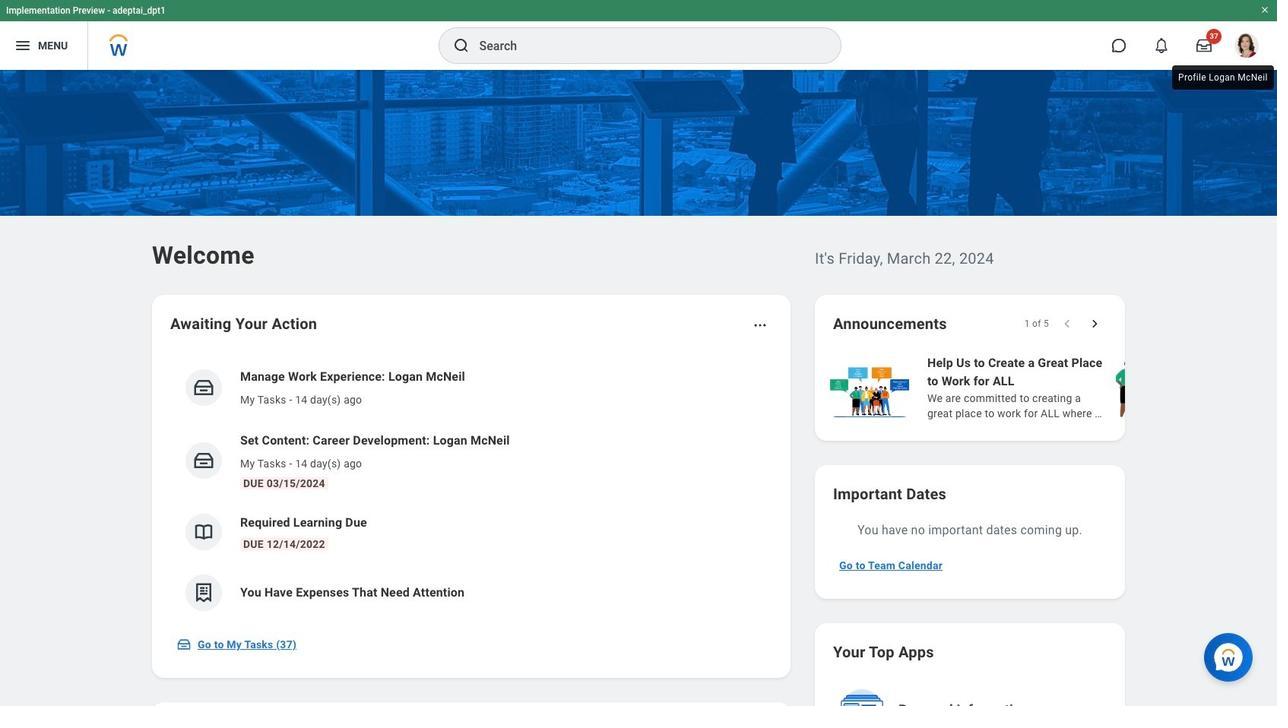 Task type: vqa. For each thing, say whether or not it's contained in the screenshot.
Profile Logan McNeil image
yes



Task type: locate. For each thing, give the bounding box(es) containing it.
main content
[[0, 70, 1278, 706]]

inbox image
[[192, 376, 215, 399], [176, 637, 192, 652]]

notifications large image
[[1154, 38, 1170, 53]]

tooltip
[[1170, 62, 1277, 93]]

1 horizontal spatial inbox image
[[192, 376, 215, 399]]

status
[[1025, 318, 1049, 330]]

list
[[827, 353, 1278, 423], [170, 356, 773, 624]]

1 vertical spatial inbox image
[[176, 637, 192, 652]]

inbox large image
[[1197, 38, 1212, 53]]

search image
[[452, 37, 470, 55]]

banner
[[0, 0, 1278, 70]]

inbox image
[[192, 449, 215, 472]]

Search Workday  search field
[[479, 29, 810, 62]]

dashboard expenses image
[[192, 582, 215, 605]]

related actions image
[[753, 318, 768, 333]]

0 vertical spatial inbox image
[[192, 376, 215, 399]]



Task type: describe. For each thing, give the bounding box(es) containing it.
chevron left small image
[[1060, 316, 1075, 332]]

0 horizontal spatial list
[[170, 356, 773, 624]]

0 horizontal spatial inbox image
[[176, 637, 192, 652]]

1 horizontal spatial list
[[827, 353, 1278, 423]]

profile logan mcneil image
[[1235, 33, 1259, 61]]

inbox image inside list
[[192, 376, 215, 399]]

close environment banner image
[[1261, 5, 1270, 14]]

chevron right small image
[[1087, 316, 1103, 332]]

justify image
[[14, 37, 32, 55]]

book open image
[[192, 521, 215, 544]]



